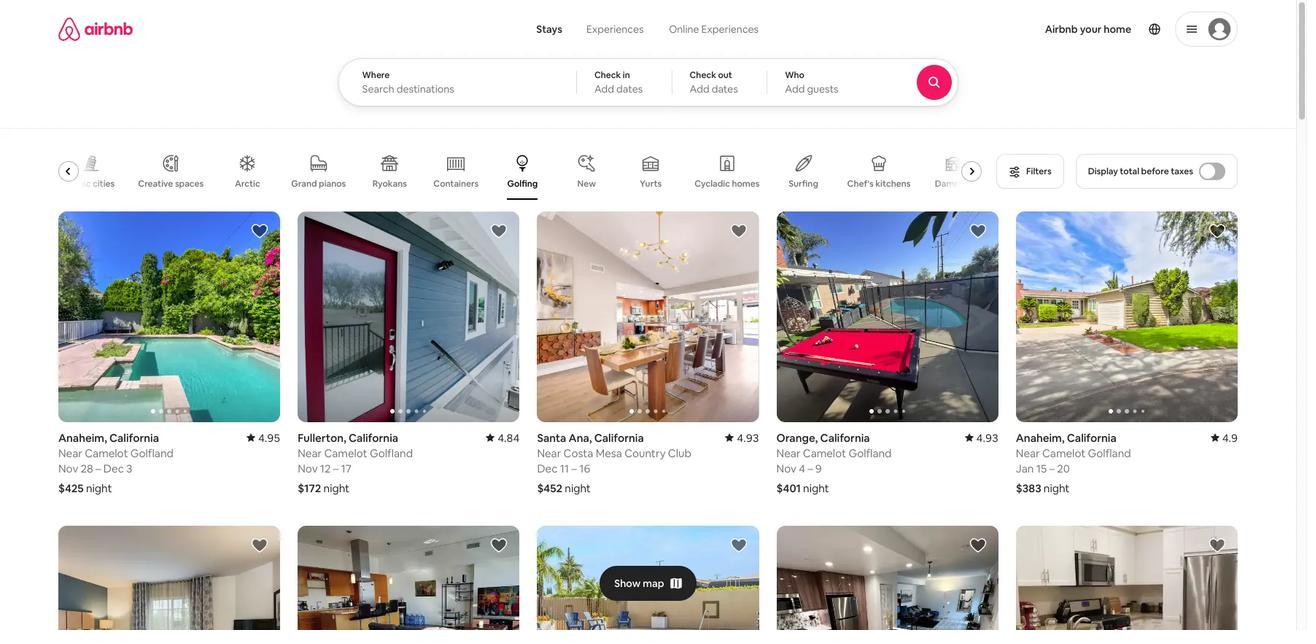 Task type: describe. For each thing, give the bounding box(es) containing it.
4.9 out of 5 average rating image
[[1211, 431, 1238, 445]]

16
[[579, 462, 590, 476]]

new
[[578, 178, 596, 190]]

chef's kitchens
[[848, 178, 911, 190]]

camelot for 20
[[1043, 447, 1086, 460]]

golfland for orange, california near camelot golfland nov 4 – 9 $401 night
[[849, 447, 892, 460]]

17
[[341, 462, 352, 476]]

2 add to wishlist: anaheim, california image from the left
[[730, 537, 748, 555]]

camelot for dec
[[85, 447, 128, 460]]

out
[[718, 69, 733, 81]]

show
[[615, 577, 641, 590]]

stays button
[[525, 15, 574, 44]]

near inside santa ana, california near costa mesa country club dec 11 – 16 $452 night
[[537, 447, 561, 460]]

check in add dates
[[595, 69, 643, 96]]

fullerton, california near camelot golfland nov 12 – 17 $172 night
[[298, 431, 413, 495]]

filters button
[[997, 154, 1064, 189]]

chef's
[[848, 178, 874, 190]]

$401
[[777, 482, 801, 495]]

california for nov 28 – dec 3
[[109, 431, 159, 445]]

map
[[643, 577, 664, 590]]

containers
[[434, 178, 479, 190]]

check out add dates
[[690, 69, 738, 96]]

california for nov 4 – 9
[[821, 431, 870, 445]]

santa ana, california near costa mesa country club dec 11 – 16 $452 night
[[537, 431, 692, 495]]

show map
[[615, 577, 664, 590]]

night inside anaheim, california near camelot golfland nov 28 – dec 3 $425 night
[[86, 482, 112, 495]]

add for check out add dates
[[690, 82, 710, 96]]

where
[[362, 69, 390, 81]]

orange, california near camelot golfland nov 4 – 9 $401 night
[[777, 431, 892, 495]]

pianos
[[319, 178, 346, 190]]

experiences inside online experiences 'link'
[[702, 23, 759, 36]]

club
[[668, 447, 692, 460]]

before
[[1142, 166, 1169, 177]]

total
[[1120, 166, 1140, 177]]

– inside santa ana, california near costa mesa country club dec 11 – 16 $452 night
[[572, 462, 577, 476]]

night for $401
[[803, 482, 829, 495]]

creative
[[138, 178, 173, 190]]

ana,
[[569, 431, 592, 445]]

4.95
[[258, 431, 280, 445]]

– for $425
[[96, 462, 101, 476]]

spaces
[[175, 178, 204, 190]]

stays tab panel
[[338, 58, 998, 107]]

taxes
[[1171, 166, 1194, 177]]

grand pianos
[[291, 178, 346, 190]]

4
[[799, 462, 805, 476]]

golfland for anaheim, california near camelot golfland jan 15 – 20 $383 night
[[1088, 447, 1131, 460]]

show map button
[[600, 566, 697, 601]]

display total before taxes button
[[1076, 154, 1238, 189]]

night for $383
[[1044, 482, 1070, 495]]

anaheim, for 15
[[1016, 431, 1065, 445]]

$383
[[1016, 482, 1042, 495]]

28
[[81, 462, 93, 476]]

dates for check in add dates
[[617, 82, 643, 96]]

display
[[1088, 166, 1118, 177]]

mesa
[[596, 447, 622, 460]]

arctic
[[235, 178, 260, 190]]

california inside santa ana, california near costa mesa country club dec 11 – 16 $452 night
[[594, 431, 644, 445]]

add to wishlist: fullerton, california image
[[491, 223, 508, 240]]

homes
[[732, 178, 760, 190]]

orange,
[[777, 431, 818, 445]]

4.93 for orange, california near camelot golfland nov 4 – 9 $401 night
[[977, 431, 999, 445]]

– for $383
[[1049, 462, 1055, 476]]

nov for nov 12 – 17
[[298, 462, 318, 476]]

cities
[[93, 178, 115, 190]]

4.93 out of 5 average rating image
[[726, 431, 759, 445]]

$172
[[298, 482, 321, 495]]

iconic cities
[[66, 178, 115, 190]]

stays
[[537, 23, 562, 36]]

who
[[785, 69, 805, 81]]

add for check in add dates
[[595, 82, 614, 96]]

in
[[623, 69, 630, 81]]

filters
[[1027, 166, 1052, 177]]

$452
[[537, 482, 563, 495]]

– for $401
[[808, 462, 813, 476]]

1 horizontal spatial add to wishlist: santa ana, california image
[[730, 223, 748, 240]]

california for nov 12 – 17
[[349, 431, 398, 445]]

4.9
[[1223, 431, 1238, 445]]

online experiences link
[[656, 15, 772, 44]]



Task type: locate. For each thing, give the bounding box(es) containing it.
1 horizontal spatial 4.93
[[977, 431, 999, 445]]

golfland inside anaheim, california near camelot golfland nov 28 – dec 3 $425 night
[[130, 447, 174, 460]]

home
[[1104, 23, 1132, 36]]

1 horizontal spatial add
[[690, 82, 710, 96]]

nov for nov 4 – 9
[[777, 462, 797, 476]]

dec inside anaheim, california near camelot golfland nov 28 – dec 3 $425 night
[[104, 462, 124, 476]]

1 near from the left
[[58, 447, 82, 460]]

dec left 3
[[104, 462, 124, 476]]

add down 'online experiences'
[[690, 82, 710, 96]]

4.93
[[737, 431, 759, 445], [977, 431, 999, 445]]

near for nov 4 – 9
[[777, 447, 801, 460]]

4.95 out of 5 average rating image
[[247, 431, 280, 445]]

display total before taxes
[[1088, 166, 1194, 177]]

– inside anaheim, california near camelot golfland nov 28 – dec 3 $425 night
[[96, 462, 101, 476]]

0 horizontal spatial dates
[[617, 82, 643, 96]]

experiences right online
[[702, 23, 759, 36]]

camelot up 9 on the right of page
[[803, 447, 846, 460]]

night inside the orange, california near camelot golfland nov 4 – 9 $401 night
[[803, 482, 829, 495]]

4 night from the left
[[803, 482, 829, 495]]

$425
[[58, 482, 84, 495]]

0 vertical spatial add to wishlist: santa ana, california image
[[730, 223, 748, 240]]

check inside check in add dates
[[595, 69, 621, 81]]

airbnb your home link
[[1037, 14, 1140, 45]]

– inside fullerton, california near camelot golfland nov 12 – 17 $172 night
[[333, 462, 339, 476]]

night down 28
[[86, 482, 112, 495]]

2 dec from the left
[[537, 462, 558, 476]]

dates for check out add dates
[[712, 82, 738, 96]]

near up "jan"
[[1016, 447, 1040, 460]]

12
[[320, 462, 331, 476]]

online experiences
[[669, 23, 759, 36]]

surfing
[[789, 178, 819, 190]]

add to wishlist: santa ana, california image
[[970, 537, 987, 555]]

3 near from the left
[[537, 447, 561, 460]]

0 horizontal spatial dec
[[104, 462, 124, 476]]

2 – from the left
[[333, 462, 339, 476]]

experiences button
[[574, 15, 656, 44]]

iconic
[[66, 178, 91, 190]]

golfing
[[507, 178, 538, 190]]

camelot inside fullerton, california near camelot golfland nov 12 – 17 $172 night
[[324, 447, 368, 460]]

add to wishlist: anaheim, california image for 4.95
[[251, 223, 269, 240]]

camelot inside anaheim, california near camelot golfland jan 15 – 20 $383 night
[[1043, 447, 1086, 460]]

santa
[[537, 431, 566, 445]]

2 night from the left
[[324, 482, 350, 495]]

– inside anaheim, california near camelot golfland jan 15 – 20 $383 night
[[1049, 462, 1055, 476]]

fullerton,
[[298, 431, 346, 445]]

near inside anaheim, california near camelot golfland jan 15 – 20 $383 night
[[1016, 447, 1040, 460]]

nov inside fullerton, california near camelot golfland nov 12 – 17 $172 night
[[298, 462, 318, 476]]

california inside anaheim, california near camelot golfland nov 28 – dec 3 $425 night
[[109, 431, 159, 445]]

california up 9 on the right of page
[[821, 431, 870, 445]]

california inside the orange, california near camelot golfland nov 4 – 9 $401 night
[[821, 431, 870, 445]]

check left out
[[690, 69, 716, 81]]

check inside check out add dates
[[690, 69, 716, 81]]

dec for 11
[[537, 462, 558, 476]]

profile element
[[794, 0, 1238, 58]]

0 horizontal spatial 4.93
[[737, 431, 759, 445]]

kitchens
[[876, 178, 911, 190]]

3 – from the left
[[572, 462, 577, 476]]

california inside anaheim, california near camelot golfland jan 15 – 20 $383 night
[[1067, 431, 1117, 445]]

near for nov 28 – dec 3
[[58, 447, 82, 460]]

0 horizontal spatial check
[[595, 69, 621, 81]]

add
[[595, 82, 614, 96], [690, 82, 710, 96], [785, 82, 805, 96]]

group containing iconic cities
[[58, 143, 988, 200]]

dates inside check in add dates
[[617, 82, 643, 96]]

1 add to wishlist: anaheim, california image from the left
[[251, 537, 269, 555]]

– left 17
[[333, 462, 339, 476]]

experiences inside experiences button
[[587, 23, 644, 36]]

9
[[816, 462, 822, 476]]

add to wishlist: orange, california image
[[970, 223, 987, 240]]

ryokans
[[373, 178, 407, 190]]

near inside anaheim, california near camelot golfland nov 28 – dec 3 $425 night
[[58, 447, 82, 460]]

1 check from the left
[[595, 69, 621, 81]]

near
[[58, 447, 82, 460], [298, 447, 322, 460], [537, 447, 561, 460], [777, 447, 801, 460], [1016, 447, 1040, 460]]

california up 17
[[349, 431, 398, 445]]

1 golfland from the left
[[130, 447, 174, 460]]

1 night from the left
[[86, 482, 112, 495]]

3 nov from the left
[[777, 462, 797, 476]]

1 horizontal spatial dec
[[537, 462, 558, 476]]

3 night from the left
[[565, 482, 591, 495]]

4.93 out of 5 average rating image
[[965, 431, 999, 445]]

2 dates from the left
[[712, 82, 738, 96]]

– inside the orange, california near camelot golfland nov 4 – 9 $401 night
[[808, 462, 813, 476]]

nov left 12
[[298, 462, 318, 476]]

night down 9 on the right of page
[[803, 482, 829, 495]]

4 camelot from the left
[[1043, 447, 1086, 460]]

california
[[109, 431, 159, 445], [349, 431, 398, 445], [594, 431, 644, 445], [821, 431, 870, 445], [1067, 431, 1117, 445]]

add to wishlist: anaheim, california image
[[251, 537, 269, 555], [730, 537, 748, 555]]

3
[[126, 462, 132, 476]]

night for $172
[[324, 482, 350, 495]]

none search field containing stays
[[338, 0, 998, 107]]

near down the santa
[[537, 447, 561, 460]]

dec for 3
[[104, 462, 124, 476]]

check for check in add dates
[[595, 69, 621, 81]]

add to wishlist: santa ana, california image
[[730, 223, 748, 240], [491, 537, 508, 555]]

– for $172
[[333, 462, 339, 476]]

4 near from the left
[[777, 447, 801, 460]]

3 camelot from the left
[[803, 447, 846, 460]]

1 anaheim, from the left
[[58, 431, 107, 445]]

experiences up in
[[587, 23, 644, 36]]

add to wishlist: anaheim, california image
[[251, 223, 269, 240], [1209, 223, 1226, 240], [1209, 537, 1226, 555]]

check left in
[[595, 69, 621, 81]]

0 horizontal spatial add to wishlist: santa ana, california image
[[491, 537, 508, 555]]

4 california from the left
[[821, 431, 870, 445]]

nov left 28
[[58, 462, 78, 476]]

country
[[625, 447, 666, 460]]

california up 3
[[109, 431, 159, 445]]

dec inside santa ana, california near costa mesa country club dec 11 – 16 $452 night
[[537, 462, 558, 476]]

2 experiences from the left
[[702, 23, 759, 36]]

who add guests
[[785, 69, 839, 96]]

anaheim, california near camelot golfland jan 15 – 20 $383 night
[[1016, 431, 1131, 495]]

3 golfland from the left
[[849, 447, 892, 460]]

golfland inside the orange, california near camelot golfland nov 4 – 9 $401 night
[[849, 447, 892, 460]]

2 4.93 from the left
[[977, 431, 999, 445]]

camelot for 17
[[324, 447, 368, 460]]

Where field
[[362, 82, 553, 96]]

camelot
[[85, 447, 128, 460], [324, 447, 368, 460], [803, 447, 846, 460], [1043, 447, 1086, 460]]

camelot up 20
[[1043, 447, 1086, 460]]

1 vertical spatial add to wishlist: santa ana, california image
[[491, 537, 508, 555]]

dec
[[104, 462, 124, 476], [537, 462, 558, 476]]

– left 9 on the right of page
[[808, 462, 813, 476]]

3 add from the left
[[785, 82, 805, 96]]

creative spaces
[[138, 178, 204, 190]]

– right 28
[[96, 462, 101, 476]]

add inside who add guests
[[785, 82, 805, 96]]

near down orange,
[[777, 447, 801, 460]]

None search field
[[338, 0, 998, 107]]

add to wishlist: anaheim, california image for 4.9
[[1209, 223, 1226, 240]]

11
[[560, 462, 569, 476]]

4 golfland from the left
[[1088, 447, 1131, 460]]

1 california from the left
[[109, 431, 159, 445]]

golfland for anaheim, california near camelot golfland nov 28 – dec 3 $425 night
[[130, 447, 174, 460]]

camelot inside anaheim, california near camelot golfland nov 28 – dec 3 $425 night
[[85, 447, 128, 460]]

night down 17
[[324, 482, 350, 495]]

nov inside anaheim, california near camelot golfland nov 28 – dec 3 $425 night
[[58, 462, 78, 476]]

nov
[[58, 462, 78, 476], [298, 462, 318, 476], [777, 462, 797, 476]]

4.93 for santa ana, california near costa mesa country club dec 11 – 16 $452 night
[[737, 431, 759, 445]]

4.84 out of 5 average rating image
[[486, 431, 520, 445]]

anaheim, up 28
[[58, 431, 107, 445]]

what can we help you find? tab list
[[525, 15, 656, 44]]

golfland
[[130, 447, 174, 460], [370, 447, 413, 460], [849, 447, 892, 460], [1088, 447, 1131, 460]]

20
[[1057, 462, 1070, 476]]

golfland inside fullerton, california near camelot golfland nov 12 – 17 $172 night
[[370, 447, 413, 460]]

1 4.93 from the left
[[737, 431, 759, 445]]

2 california from the left
[[349, 431, 398, 445]]

add down "who"
[[785, 82, 805, 96]]

check
[[595, 69, 621, 81], [690, 69, 716, 81]]

5 near from the left
[[1016, 447, 1040, 460]]

2 add from the left
[[690, 82, 710, 96]]

anaheim, inside anaheim, california near camelot golfland jan 15 – 20 $383 night
[[1016, 431, 1065, 445]]

anaheim,
[[58, 431, 107, 445], [1016, 431, 1065, 445]]

dammusi
[[935, 178, 974, 190]]

grand
[[291, 178, 317, 190]]

experiences
[[587, 23, 644, 36], [702, 23, 759, 36]]

night inside santa ana, california near costa mesa country club dec 11 – 16 $452 night
[[565, 482, 591, 495]]

camelot for 9
[[803, 447, 846, 460]]

dates
[[617, 82, 643, 96], [712, 82, 738, 96]]

4.84
[[498, 431, 520, 445]]

near down fullerton,
[[298, 447, 322, 460]]

1 camelot from the left
[[85, 447, 128, 460]]

1 dates from the left
[[617, 82, 643, 96]]

1 horizontal spatial add to wishlist: anaheim, california image
[[730, 537, 748, 555]]

night
[[86, 482, 112, 495], [324, 482, 350, 495], [565, 482, 591, 495], [803, 482, 829, 495], [1044, 482, 1070, 495]]

2 golfland from the left
[[370, 447, 413, 460]]

camelot inside the orange, california near camelot golfland nov 4 – 9 $401 night
[[803, 447, 846, 460]]

add down experiences button
[[595, 82, 614, 96]]

1 – from the left
[[96, 462, 101, 476]]

california for jan 15 – 20
[[1067, 431, 1117, 445]]

your
[[1080, 23, 1102, 36]]

5 night from the left
[[1044, 482, 1070, 495]]

airbnb
[[1045, 23, 1078, 36]]

golfland for fullerton, california near camelot golfland nov 12 – 17 $172 night
[[370, 447, 413, 460]]

15
[[1037, 462, 1047, 476]]

2 horizontal spatial nov
[[777, 462, 797, 476]]

anaheim, for 28
[[58, 431, 107, 445]]

2 camelot from the left
[[324, 447, 368, 460]]

camelot up 17
[[324, 447, 368, 460]]

0 horizontal spatial experiences
[[587, 23, 644, 36]]

1 horizontal spatial anaheim,
[[1016, 431, 1065, 445]]

near up 28
[[58, 447, 82, 460]]

2 check from the left
[[690, 69, 716, 81]]

0 horizontal spatial add
[[595, 82, 614, 96]]

guests
[[807, 82, 839, 96]]

2 nov from the left
[[298, 462, 318, 476]]

1 horizontal spatial nov
[[298, 462, 318, 476]]

california inside fullerton, california near camelot golfland nov 12 – 17 $172 night
[[349, 431, 398, 445]]

golfland inside anaheim, california near camelot golfland jan 15 – 20 $383 night
[[1088, 447, 1131, 460]]

night down 16
[[565, 482, 591, 495]]

costa
[[564, 447, 593, 460]]

yurts
[[640, 178, 662, 190]]

online
[[669, 23, 699, 36]]

2 near from the left
[[298, 447, 322, 460]]

2 anaheim, from the left
[[1016, 431, 1065, 445]]

– right the 11
[[572, 462, 577, 476]]

airbnb your home
[[1045, 23, 1132, 36]]

dates inside check out add dates
[[712, 82, 738, 96]]

nov left 4
[[777, 462, 797, 476]]

1 experiences from the left
[[587, 23, 644, 36]]

– right 15
[[1049, 462, 1055, 476]]

5 california from the left
[[1067, 431, 1117, 445]]

0 horizontal spatial add to wishlist: anaheim, california image
[[251, 537, 269, 555]]

night inside fullerton, california near camelot golfland nov 12 – 17 $172 night
[[324, 482, 350, 495]]

jan
[[1016, 462, 1034, 476]]

near inside the orange, california near camelot golfland nov 4 – 9 $401 night
[[777, 447, 801, 460]]

1 horizontal spatial dates
[[712, 82, 738, 96]]

night down 20
[[1044, 482, 1070, 495]]

1 horizontal spatial experiences
[[702, 23, 759, 36]]

1 nov from the left
[[58, 462, 78, 476]]

dates down out
[[712, 82, 738, 96]]

near for nov 12 – 17
[[298, 447, 322, 460]]

add inside check out add dates
[[690, 82, 710, 96]]

3 california from the left
[[594, 431, 644, 445]]

california up mesa
[[594, 431, 644, 445]]

night inside anaheim, california near camelot golfland jan 15 – 20 $383 night
[[1044, 482, 1070, 495]]

dates down in
[[617, 82, 643, 96]]

1 dec from the left
[[104, 462, 124, 476]]

camelot up 28
[[85, 447, 128, 460]]

anaheim, california near camelot golfland nov 28 – dec 3 $425 night
[[58, 431, 174, 495]]

check for check out add dates
[[690, 69, 716, 81]]

add inside check in add dates
[[595, 82, 614, 96]]

0 horizontal spatial anaheim,
[[58, 431, 107, 445]]

near for jan 15 – 20
[[1016, 447, 1040, 460]]

cycladic homes
[[695, 178, 760, 190]]

group
[[58, 143, 988, 200], [58, 212, 280, 422], [298, 212, 520, 422], [537, 212, 759, 422], [777, 212, 999, 422], [1016, 212, 1238, 422], [58, 526, 280, 630], [298, 526, 520, 630], [537, 526, 759, 630], [777, 526, 999, 630], [1016, 526, 1238, 630]]

anaheim, up 15
[[1016, 431, 1065, 445]]

2 horizontal spatial add
[[785, 82, 805, 96]]

5 – from the left
[[1049, 462, 1055, 476]]

4 – from the left
[[808, 462, 813, 476]]

1 add from the left
[[595, 82, 614, 96]]

1 horizontal spatial check
[[690, 69, 716, 81]]

nov inside the orange, california near camelot golfland nov 4 – 9 $401 night
[[777, 462, 797, 476]]

california up 20
[[1067, 431, 1117, 445]]

–
[[96, 462, 101, 476], [333, 462, 339, 476], [572, 462, 577, 476], [808, 462, 813, 476], [1049, 462, 1055, 476]]

near inside fullerton, california near camelot golfland nov 12 – 17 $172 night
[[298, 447, 322, 460]]

cycladic
[[695, 178, 730, 190]]

nov for nov 28 – dec 3
[[58, 462, 78, 476]]

anaheim, inside anaheim, california near camelot golfland nov 28 – dec 3 $425 night
[[58, 431, 107, 445]]

0 horizontal spatial nov
[[58, 462, 78, 476]]

dec left the 11
[[537, 462, 558, 476]]



Task type: vqa. For each thing, say whether or not it's contained in the screenshot.


